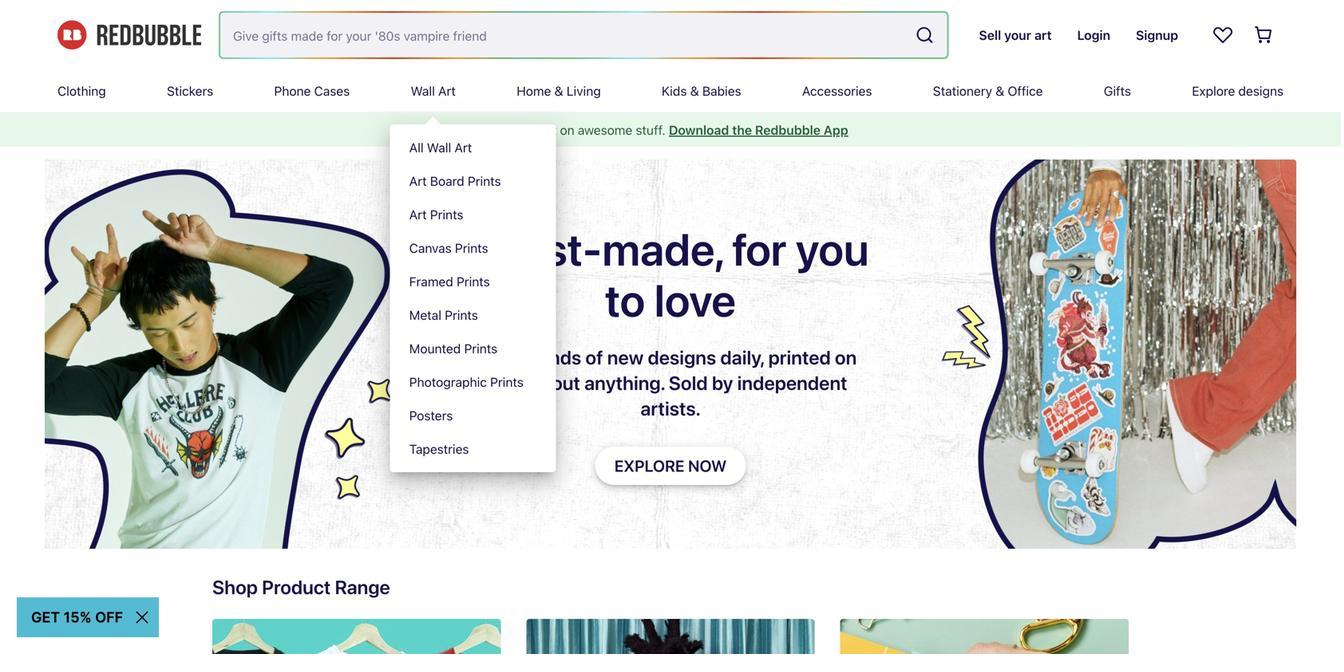 Task type: locate. For each thing, give the bounding box(es) containing it.
1 horizontal spatial designs
[[1239, 83, 1284, 99]]

clothing
[[58, 83, 106, 99]]

redbubble logo image
[[58, 21, 201, 50]]

2 horizontal spatial &
[[996, 83, 1005, 99]]

prints inside art prints link
[[430, 207, 464, 222]]

prints up metal prints link
[[457, 274, 490, 290]]

redbubble
[[755, 123, 821, 138]]

Search term search field
[[220, 13, 909, 58]]

board
[[430, 174, 465, 189]]

living
[[567, 83, 601, 99]]

& left living
[[555, 83, 564, 99]]

stationery
[[933, 83, 993, 99]]

home & living link
[[517, 70, 601, 112]]

0 horizontal spatial &
[[555, 83, 564, 99]]

kids & babies
[[662, 83, 742, 99]]

prints
[[468, 174, 501, 189], [430, 207, 464, 222], [455, 241, 488, 256], [457, 274, 490, 290], [445, 308, 478, 323], [464, 341, 498, 357], [490, 375, 524, 390]]

explore designs link
[[1193, 70, 1284, 112]]

wall up all
[[411, 83, 435, 99]]

canvas prints link
[[390, 232, 556, 265]]

designs
[[1239, 83, 1284, 99], [648, 347, 717, 369]]

prints up mounted prints
[[445, 308, 478, 323]]

on
[[560, 123, 575, 138], [835, 347, 857, 369]]

the
[[733, 123, 752, 138]]

0 horizontal spatial on
[[560, 123, 575, 138]]

phone
[[274, 83, 311, 99]]

1 vertical spatial on
[[835, 347, 857, 369]]

1 vertical spatial designs
[[648, 347, 717, 369]]

art left board
[[409, 174, 427, 189]]

stickers link
[[167, 70, 213, 112]]

prints inside art board prints 'link'
[[468, 174, 501, 189]]

& right kids in the top of the page
[[691, 83, 699, 99]]

accessories link
[[803, 70, 872, 112]]

product
[[262, 577, 331, 599]]

0 horizontal spatial designs
[[648, 347, 717, 369]]

mounted prints
[[409, 341, 498, 357]]

artists.
[[641, 398, 701, 420]]

artist-
[[472, 223, 603, 276]]

photographic prints
[[409, 375, 524, 390]]

independent
[[738, 372, 848, 395]]

stuff.
[[636, 123, 666, 138]]

framed prints
[[409, 274, 490, 290]]

1 vertical spatial wall
[[427, 140, 451, 155]]

prints down thousands
[[490, 375, 524, 390]]

for
[[733, 223, 787, 276]]

& for kids
[[691, 83, 699, 99]]

2 & from the left
[[691, 83, 699, 99]]

prints inside metal prints link
[[445, 308, 478, 323]]

0 vertical spatial designs
[[1239, 83, 1284, 99]]

& left office on the right of the page
[[996, 83, 1005, 99]]

prints inside framed prints link
[[457, 274, 490, 290]]

prints inside photographic prints link
[[490, 375, 524, 390]]

wall
[[411, 83, 435, 99], [427, 140, 451, 155]]

download the redbubble app link
[[669, 123, 849, 138]]

3 & from the left
[[996, 83, 1005, 99]]

art inside 'link'
[[409, 174, 427, 189]]

designs up sold
[[648, 347, 717, 369]]

canvas
[[409, 241, 452, 256]]

metal
[[409, 308, 442, 323]]

None field
[[220, 13, 948, 58]]

0 vertical spatial wall
[[411, 83, 435, 99]]

wall art
[[411, 83, 456, 99]]

prints inside canvas prints link
[[455, 241, 488, 256]]

photographic prints link
[[390, 366, 556, 399]]

art board prints link
[[390, 165, 556, 198]]

menu
[[390, 125, 556, 473]]

designs inside thousands of new designs daily, printed on just about anything. sold by independent artists.
[[648, 347, 717, 369]]

printed
[[769, 347, 831, 369]]

phone cases
[[274, 83, 350, 99]]

on inside thousands of new designs daily, printed on just about anything. sold by independent artists.
[[835, 347, 857, 369]]

on right printed
[[835, 347, 857, 369]]

artist-made, for you to love
[[472, 223, 869, 327]]

art
[[438, 83, 456, 99], [455, 140, 472, 155], [409, 174, 427, 189], [409, 207, 427, 222]]

prints inside mounted prints link
[[464, 341, 498, 357]]

mounted prints link
[[390, 332, 556, 366]]

metal prints link
[[390, 299, 556, 332]]

on right art
[[560, 123, 575, 138]]

menu bar
[[58, 70, 1284, 473]]

shop posters image
[[527, 620, 815, 655]]

menu item
[[390, 70, 556, 473]]

& for home
[[555, 83, 564, 99]]

shop product range
[[212, 577, 390, 599]]

prints for framed
[[457, 274, 490, 290]]

1 horizontal spatial &
[[691, 83, 699, 99]]

sold
[[669, 372, 708, 395]]

original art on awesome stuff. download the redbubble app
[[493, 123, 849, 138]]

prints for art
[[430, 207, 464, 222]]

&
[[555, 83, 564, 99], [691, 83, 699, 99], [996, 83, 1005, 99]]

prints for canvas
[[455, 241, 488, 256]]

prints down all wall art link
[[468, 174, 501, 189]]

shop
[[212, 577, 258, 599]]

art prints link
[[390, 198, 556, 232]]

mounted
[[409, 341, 461, 357]]

prints up framed prints link
[[455, 241, 488, 256]]

kids & babies link
[[662, 70, 742, 112]]

prints up photographic prints link
[[464, 341, 498, 357]]

wall right all
[[427, 140, 451, 155]]

1 & from the left
[[555, 83, 564, 99]]

designs right explore
[[1239, 83, 1284, 99]]

prints down board
[[430, 207, 464, 222]]

gifts link
[[1104, 70, 1132, 112]]

to
[[605, 274, 646, 327]]

1 horizontal spatial on
[[835, 347, 857, 369]]

daily,
[[721, 347, 765, 369]]

0 vertical spatial on
[[560, 123, 575, 138]]

download
[[669, 123, 729, 138]]



Task type: describe. For each thing, give the bounding box(es) containing it.
range
[[335, 577, 390, 599]]

you
[[796, 223, 869, 276]]

all wall art
[[409, 140, 472, 155]]

just
[[494, 372, 526, 395]]

awesome
[[578, 123, 633, 138]]

all
[[409, 140, 424, 155]]

stationery & office link
[[933, 70, 1043, 112]]

art up 'art board prints'
[[455, 140, 472, 155]]

thousands of new designs daily, printed on just about anything. sold by independent artists.
[[485, 347, 857, 420]]

wall art link
[[411, 70, 456, 112]]

shop stickers image
[[841, 620, 1129, 655]]

menu item containing wall art
[[390, 70, 556, 473]]

stickers
[[167, 83, 213, 99]]

wall inside menu
[[427, 140, 451, 155]]

all wall art link
[[390, 131, 556, 165]]

art prints
[[409, 207, 464, 222]]

prints for photographic
[[490, 375, 524, 390]]

love
[[655, 274, 736, 327]]

tapestries link
[[390, 433, 556, 466]]

about
[[530, 372, 581, 395]]

prints for metal
[[445, 308, 478, 323]]

menu bar containing clothing
[[58, 70, 1284, 473]]

art board prints
[[409, 174, 501, 189]]

canvas prints
[[409, 241, 488, 256]]

of
[[586, 347, 603, 369]]

made,
[[603, 223, 723, 276]]

framed prints link
[[390, 265, 556, 299]]

thousands
[[485, 347, 582, 369]]

stationery & office
[[933, 83, 1043, 99]]

posters link
[[390, 399, 556, 433]]

explore designs
[[1193, 83, 1284, 99]]

kids
[[662, 83, 687, 99]]

menu containing all wall art
[[390, 125, 556, 473]]

shop t-shirts image
[[212, 620, 501, 655]]

art up all wall art
[[438, 83, 456, 99]]

app
[[824, 123, 849, 138]]

gifts
[[1104, 83, 1132, 99]]

home
[[517, 83, 551, 99]]

art
[[541, 123, 557, 138]]

babies
[[703, 83, 742, 99]]

explore
[[1193, 83, 1236, 99]]

framed
[[409, 274, 453, 290]]

new
[[608, 347, 644, 369]]

metal prints
[[409, 308, 478, 323]]

anything.
[[585, 372, 665, 395]]

clothing link
[[58, 70, 106, 112]]

posters
[[409, 409, 453, 424]]

office
[[1008, 83, 1043, 99]]

tapestries
[[409, 442, 469, 457]]

phone cases link
[[274, 70, 350, 112]]

prints for mounted
[[464, 341, 498, 357]]

home & living
[[517, 83, 601, 99]]

cases
[[314, 83, 350, 99]]

by
[[712, 372, 734, 395]]

accessories
[[803, 83, 872, 99]]

art up canvas
[[409, 207, 427, 222]]

original
[[493, 123, 538, 138]]

photographic
[[409, 375, 487, 390]]

& for stationery
[[996, 83, 1005, 99]]



